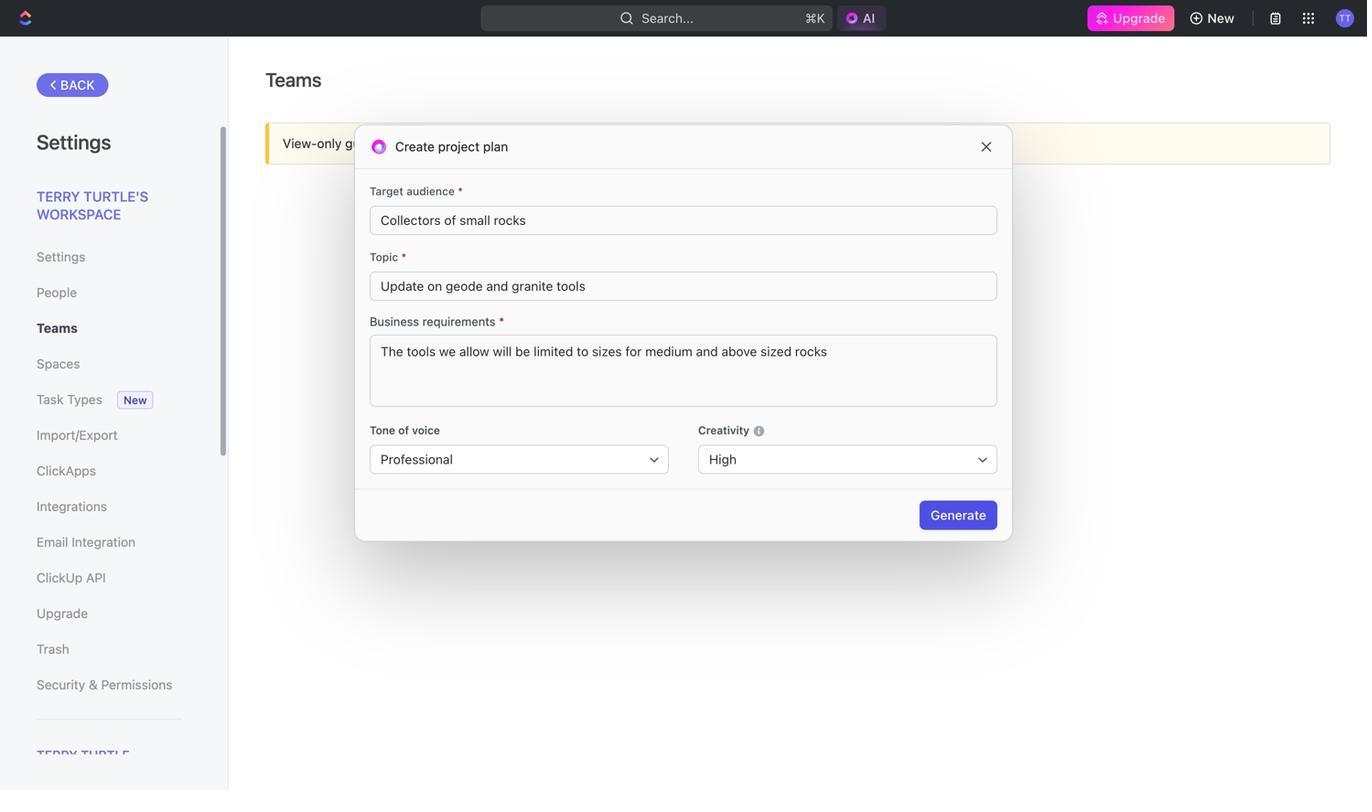 Task type: locate. For each thing, give the bounding box(es) containing it.
team.
[[968, 442, 1007, 458]]

business requirements *
[[370, 315, 504, 329]]

clickapps
[[37, 464, 96, 479]]

teams down creativity
[[714, 442, 756, 458]]

settings element
[[0, 37, 229, 791]]

1 vertical spatial terry
[[37, 748, 77, 763]]

upgrade link
[[1088, 5, 1175, 31], [37, 599, 182, 630]]

professional button
[[370, 445, 669, 475]]

0 horizontal spatial to
[[479, 136, 491, 151]]

be
[[641, 136, 656, 151]]

back
[[60, 77, 95, 92]]

0 vertical spatial *
[[458, 185, 463, 198]]

0 vertical spatial upgrade link
[[1088, 5, 1175, 31]]

don't
[[617, 442, 650, 458]]

back link
[[37, 73, 109, 97]]

added
[[439, 136, 476, 151]]

project
[[438, 139, 480, 154]]

0 horizontal spatial new
[[124, 394, 147, 407]]

2 to from the left
[[723, 136, 734, 151]]

upgrade link down clickup api link
[[37, 599, 182, 630]]

right
[[760, 442, 790, 458]]

permissions
[[101, 678, 173, 693]]

integration
[[72, 535, 136, 550]]

* right the audience on the left
[[458, 185, 463, 198]]

trash link
[[37, 634, 182, 665]]

upgrade link left new button
[[1088, 5, 1175, 31]]

clickup api
[[37, 571, 106, 586]]

view-only guests who are added to teams will automatically be converted to paid guests.
[[283, 136, 813, 151]]

1 vertical spatial *
[[401, 251, 407, 264]]

generate button
[[920, 501, 998, 530]]

spaces link
[[37, 349, 182, 380]]

to
[[479, 136, 491, 151], [723, 136, 734, 151]]

people link
[[37, 277, 182, 308]]

0 vertical spatial settings
[[37, 130, 111, 154]]

1 horizontal spatial to
[[723, 136, 734, 151]]

new inside settings element
[[124, 394, 147, 407]]

0 vertical spatial terry
[[37, 189, 80, 205]]

⌘k
[[806, 11, 825, 26]]

1 horizontal spatial *
[[458, 185, 463, 198]]

* right requirements
[[499, 315, 504, 329]]

create project plan
[[395, 139, 508, 154]]

settings
[[37, 130, 111, 154], [37, 249, 85, 265]]

will
[[537, 136, 556, 151]]

2 horizontal spatial *
[[499, 315, 504, 329]]

terry left turtle
[[37, 748, 77, 763]]

people
[[37, 285, 77, 300]]

* for requirements
[[499, 315, 504, 329]]

0 horizontal spatial upgrade
[[37, 606, 88, 621]]

automatically
[[559, 136, 638, 151]]

high button
[[698, 445, 998, 475]]

tone of voice
[[370, 424, 440, 437]]

security
[[37, 678, 85, 693]]

settings down back link
[[37, 130, 111, 154]]

creativity
[[698, 424, 753, 437]]

clickapps link
[[37, 456, 182, 487]]

teams
[[265, 68, 322, 91], [495, 136, 533, 151], [37, 321, 78, 336], [714, 442, 756, 458]]

security & permissions link
[[37, 670, 182, 701]]

high button
[[698, 445, 998, 475]]

are
[[416, 136, 435, 151]]

topic
[[370, 251, 398, 264]]

new
[[1208, 11, 1235, 26], [124, 394, 147, 407], [771, 485, 799, 501]]

upgrade
[[1113, 11, 1166, 26], [37, 606, 88, 621]]

1 vertical spatial settings
[[37, 249, 85, 265]]

turtle's
[[84, 189, 148, 205]]

teams down 'people'
[[37, 321, 78, 336]]

upgrade down clickup
[[37, 606, 88, 621]]

0 vertical spatial upgrade
[[1113, 11, 1166, 26]]

new
[[938, 442, 964, 458]]

* for audience
[[458, 185, 463, 198]]

any
[[688, 442, 711, 458]]

security & permissions
[[37, 678, 173, 693]]

* right topic at left top
[[401, 251, 407, 264]]

1 vertical spatial upgrade
[[37, 606, 88, 621]]

1 to from the left
[[479, 136, 491, 151]]

1 terry from the top
[[37, 189, 80, 205]]

create
[[395, 139, 435, 154]]

*
[[458, 185, 463, 198], [401, 251, 407, 264], [499, 315, 504, 329]]

+ new team
[[759, 485, 838, 501]]

+
[[759, 485, 767, 501]]

1 horizontal spatial new
[[771, 485, 799, 501]]

terry turtle
[[37, 748, 130, 763]]

upgrade inside settings element
[[37, 606, 88, 621]]

have
[[654, 442, 684, 458]]

professional
[[381, 452, 453, 467]]

email
[[37, 535, 68, 550]]

terry
[[37, 189, 80, 205], [37, 748, 77, 763]]

1 vertical spatial new
[[124, 394, 147, 407]]

clickup
[[37, 571, 83, 586]]

terry up workspace at the top left
[[37, 189, 80, 205]]

settings link
[[37, 242, 182, 273]]

2 vertical spatial *
[[499, 315, 504, 329]]

0 vertical spatial new
[[1208, 11, 1235, 26]]

clickup api link
[[37, 563, 182, 594]]

upgrade left new button
[[1113, 11, 1166, 26]]

2 horizontal spatial new
[[1208, 11, 1235, 26]]

a
[[927, 442, 934, 458]]

0 horizontal spatial *
[[401, 251, 407, 264]]

0 horizontal spatial upgrade link
[[37, 599, 182, 630]]

search...
[[642, 11, 694, 26]]

to right added
[[479, 136, 491, 151]]

teams link
[[37, 313, 182, 344]]

audience
[[407, 185, 455, 198]]

to left paid
[[723, 136, 734, 151]]

tone
[[370, 424, 395, 437]]

settings up 'people'
[[37, 249, 85, 265]]

voice
[[412, 424, 440, 437]]

by
[[860, 442, 876, 458]]

terry inside terry turtle's workspace
[[37, 189, 80, 205]]

2 vertical spatial new
[[771, 485, 799, 501]]

2 terry from the top
[[37, 748, 77, 763]]



Task type: vqa. For each thing, say whether or not it's contained in the screenshot.
tree on the left of page
no



Task type: describe. For each thing, give the bounding box(es) containing it.
&
[[89, 678, 98, 693]]

terry for terry turtle's workspace
[[37, 189, 80, 205]]

who
[[388, 136, 413, 151]]

requirements
[[422, 315, 496, 329]]

new button
[[1182, 4, 1246, 33]]

email integration link
[[37, 527, 182, 558]]

types
[[67, 392, 102, 407]]

adding
[[879, 442, 923, 458]]

task
[[37, 392, 64, 407]]

of
[[398, 424, 409, 437]]

you don't have any teams right now, start by adding a new team.
[[589, 442, 1007, 458]]

spaces
[[37, 356, 80, 372]]

api
[[86, 571, 106, 586]]

professional button
[[370, 445, 669, 475]]

target
[[370, 185, 404, 198]]

1 horizontal spatial upgrade link
[[1088, 5, 1175, 31]]

view-
[[283, 136, 317, 151]]

target audience *
[[370, 185, 463, 198]]

topic *
[[370, 251, 407, 264]]

generate
[[931, 508, 987, 523]]

workspace
[[37, 206, 121, 222]]

business
[[370, 315, 419, 329]]

integrations
[[37, 499, 107, 514]]

terry for terry turtle
[[37, 748, 77, 763]]

1 settings from the top
[[37, 130, 111, 154]]

e.g. Inventory management system with barcode scanning and ERP integration text field
[[370, 335, 998, 407]]

terry turtle's workspace
[[37, 189, 148, 222]]

teams inside teams link
[[37, 321, 78, 336]]

you
[[589, 442, 613, 458]]

1 horizontal spatial upgrade
[[1113, 11, 1166, 26]]

guests.
[[767, 136, 810, 151]]

only
[[317, 136, 342, 151]]

e.g. New security policy, updates to device management software, new ticketing intake form text field
[[381, 273, 987, 300]]

team
[[803, 485, 838, 501]]

e.g. Warehouse managers and staff text field
[[381, 207, 987, 234]]

now,
[[793, 442, 823, 458]]

guests
[[345, 136, 385, 151]]

trash
[[37, 642, 69, 657]]

turtle
[[81, 748, 130, 763]]

converted
[[660, 136, 719, 151]]

start
[[826, 442, 857, 458]]

integrations link
[[37, 491, 182, 523]]

new inside button
[[1208, 11, 1235, 26]]

1 vertical spatial upgrade link
[[37, 599, 182, 630]]

task types
[[37, 392, 102, 407]]

plan
[[483, 139, 508, 154]]

paid
[[738, 136, 763, 151]]

2 settings from the top
[[37, 249, 85, 265]]

high
[[709, 452, 737, 467]]

email integration
[[37, 535, 136, 550]]

teams up view-
[[265, 68, 322, 91]]

teams left 'will'
[[495, 136, 533, 151]]

import/export
[[37, 428, 118, 443]]

import/export link
[[37, 420, 182, 451]]



